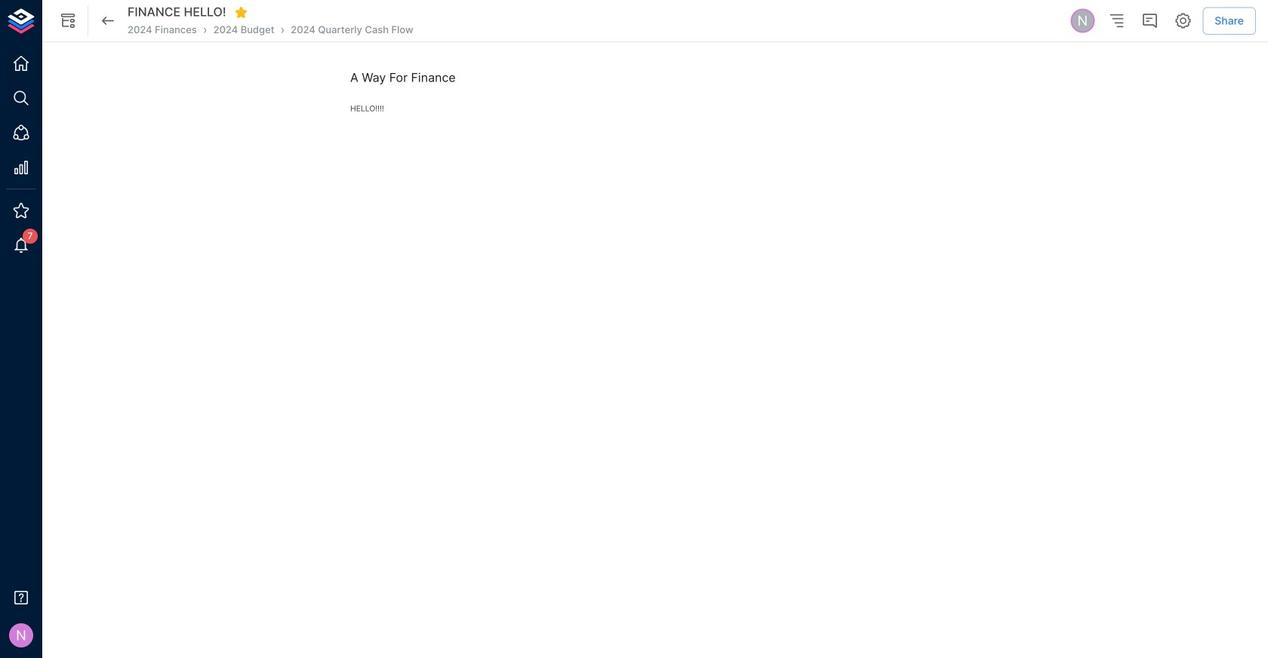 Task type: locate. For each thing, give the bounding box(es) containing it.
go back image
[[99, 12, 117, 30]]

table of contents image
[[1108, 12, 1126, 30]]

remove favorite image
[[235, 6, 248, 19]]

settings image
[[1175, 12, 1193, 30]]



Task type: vqa. For each thing, say whether or not it's contained in the screenshot.
COMMENTS Image
yes



Task type: describe. For each thing, give the bounding box(es) containing it.
show wiki image
[[59, 12, 77, 30]]

comments image
[[1141, 12, 1159, 30]]



